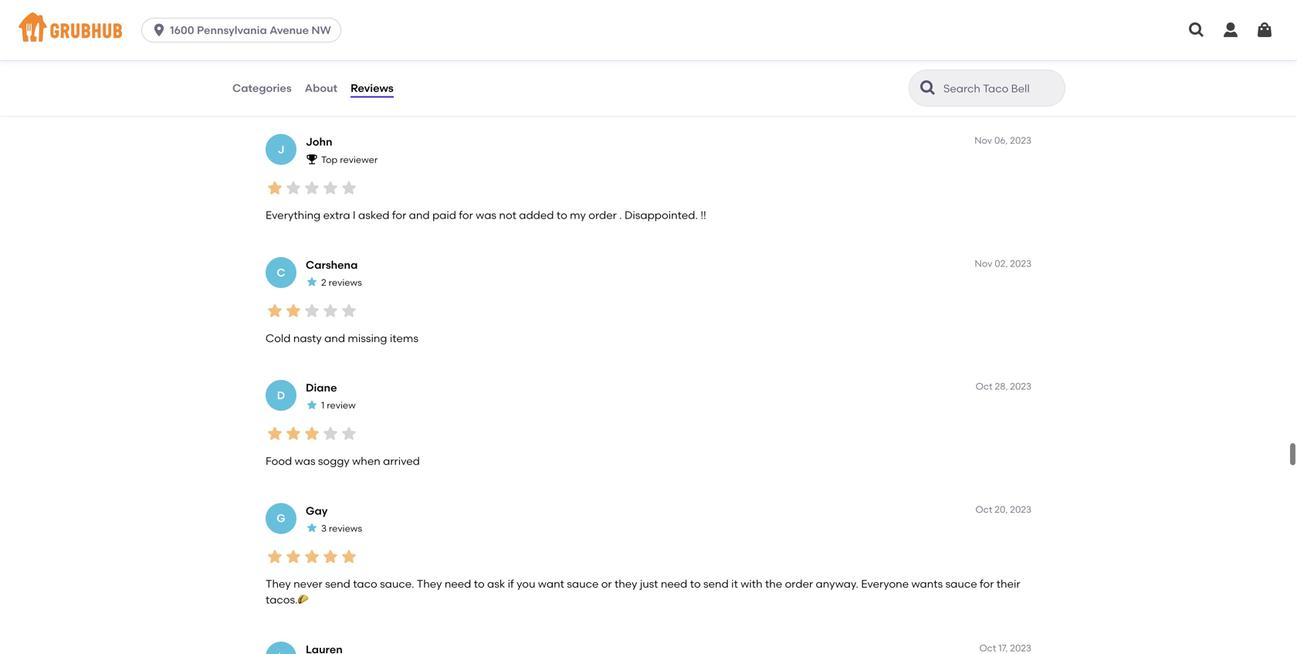 Task type: describe. For each thing, give the bounding box(es) containing it.
added
[[519, 209, 554, 222]]

taco
[[353, 577, 377, 591]]

20,
[[995, 504, 1008, 515]]

1 horizontal spatial svg image
[[1188, 21, 1206, 39]]

1 horizontal spatial for
[[459, 209, 473, 222]]

or
[[601, 577, 612, 591]]

they
[[615, 577, 637, 591]]

oct 28, 2023
[[976, 381, 1032, 392]]

1 sauce from the left
[[567, 577, 599, 591]]

28,
[[995, 381, 1008, 392]]

2 need from the left
[[661, 577, 688, 591]]

cold
[[266, 332, 291, 345]]

tacos.🌮
[[266, 593, 309, 606]]

1 review
[[321, 400, 356, 411]]

and for customer
[[342, 36, 363, 49]]

oct for food was soggy when arrived
[[976, 381, 993, 392]]

order inside they never send taco sauce. they need to ask if you want sauce or they just need to send it with the order anyway.  everyone wants sauce for their tacos.🌮
[[785, 577, 813, 591]]

disappointed.
[[625, 209, 698, 222]]

when
[[352, 454, 381, 468]]

combo
[[478, 87, 512, 98]]

1 need from the left
[[445, 577, 471, 591]]

2023 for food was soggy when arrived
[[1010, 381, 1032, 392]]

3
[[321, 523, 327, 534]]

top reviewer
[[321, 154, 378, 165]]

0 horizontal spatial was
[[295, 454, 316, 468]]

food
[[266, 454, 292, 468]]

nov 02, 2023
[[975, 258, 1032, 269]]

reviewer
[[340, 154, 378, 165]]

reviews
[[351, 81, 394, 94]]

5 2023 from the top
[[1010, 642, 1032, 654]]

2
[[321, 277, 326, 288]]

Search Taco Bell search field
[[942, 81, 1060, 96]]

svg image
[[1222, 21, 1240, 39]]

svg image inside 1600 pennsylvania avenue nw button
[[151, 22, 167, 38]]

the
[[765, 577, 782, 591]]

1 they from the left
[[266, 577, 291, 591]]

and for missing
[[324, 332, 345, 345]]

2023 for everything extra i asked for and paid for was not added to my order . disappointed. !!
[[1010, 135, 1032, 146]]

for inside they never send taco sauce. they need to ask if you want sauce or they just need to send it with the order anyway.  everyone wants sauce for their tacos.🌮
[[980, 577, 994, 591]]

1
[[321, 400, 325, 411]]

2 horizontal spatial svg image
[[1256, 21, 1274, 39]]

oct 17, 2023
[[980, 642, 1032, 654]]

02,
[[995, 258, 1008, 269]]

d
[[277, 389, 285, 402]]

pennsylvania
[[197, 24, 267, 37]]

reviews for gay
[[329, 523, 362, 534]]

plus icon image
[[347, 88, 356, 97]]

17,
[[999, 642, 1008, 654]]

nov for everything extra i asked for and paid for was not added to my order . disappointed. !!
[[975, 135, 992, 146]]

reviews button
[[350, 60, 394, 116]]

1600
[[170, 24, 194, 37]]

if
[[508, 577, 514, 591]]

delivery
[[299, 36, 339, 49]]

categories button
[[232, 60, 292, 116]]

paid
[[432, 209, 456, 222]]

items
[[390, 332, 419, 345]]

main navigation navigation
[[0, 0, 1297, 60]]

chicken quesadilla combo
[[389, 87, 512, 98]]

nw
[[312, 24, 331, 37]]

c
[[277, 266, 285, 279]]

just
[[640, 577, 658, 591]]

carshena
[[306, 258, 358, 271]]

0 horizontal spatial to
[[474, 577, 485, 591]]

2 they from the left
[[417, 577, 442, 591]]

j
[[278, 143, 284, 156]]

arrived
[[383, 454, 420, 468]]

chicken quesadilla combo button
[[376, 79, 541, 106]]

avenue
[[270, 24, 309, 37]]

food was soggy when arrived
[[266, 454, 420, 468]]

oct for they never send taco sauce. they need to ask if you want sauce or they just need to send it with the order anyway.  everyone wants sauce for their tacos.🌮
[[976, 504, 993, 515]]

soggy
[[318, 454, 350, 468]]

everyone
[[861, 577, 909, 591]]

chicken
[[389, 87, 426, 98]]

it
[[731, 577, 738, 591]]

gay
[[306, 504, 328, 517]]



Task type: vqa. For each thing, say whether or not it's contained in the screenshot.
👍🏽
yes



Task type: locate. For each thing, give the bounding box(es) containing it.
they right the sauce.
[[417, 577, 442, 591]]

0 vertical spatial nov
[[975, 135, 992, 146]]

want
[[538, 577, 564, 591]]

1 horizontal spatial need
[[661, 577, 688, 591]]

1 horizontal spatial send
[[704, 577, 729, 591]]

1 2023 from the top
[[1010, 135, 1032, 146]]

2 send from the left
[[704, 577, 729, 591]]

was
[[476, 209, 497, 222], [295, 454, 316, 468]]

2023 right 20,
[[1010, 504, 1032, 515]]

0 vertical spatial oct
[[976, 381, 993, 392]]

order left .
[[589, 209, 617, 222]]

for left their
[[980, 577, 994, 591]]

0 horizontal spatial need
[[445, 577, 471, 591]]

ordered:
[[287, 62, 325, 74]]

!!
[[701, 209, 706, 222]]

1 vertical spatial oct
[[976, 504, 993, 515]]

great
[[266, 36, 296, 49]]

customer
[[365, 36, 415, 49]]

not
[[499, 209, 517, 222]]

1 vertical spatial order
[[785, 577, 813, 591]]

nov left 06, at the top right of page
[[975, 135, 992, 146]]

to left 'my' in the left top of the page
[[557, 209, 567, 222]]

crunchy taco button
[[266, 79, 370, 106]]

and left paid
[[409, 209, 430, 222]]

and
[[342, 36, 363, 49], [409, 209, 430, 222], [324, 332, 345, 345]]

reviews for carshena
[[329, 277, 362, 288]]

and right delivery
[[342, 36, 363, 49]]

2 horizontal spatial for
[[980, 577, 994, 591]]

oct 20, 2023
[[976, 504, 1032, 515]]

review
[[327, 400, 356, 411]]

oct
[[976, 381, 993, 392], [976, 504, 993, 515], [980, 642, 996, 654]]

anyway.
[[816, 577, 859, 591]]

crunchy
[[279, 87, 317, 98]]

nov 06, 2023
[[975, 135, 1032, 146]]

diane
[[306, 381, 337, 394]]

2 nov from the top
[[975, 258, 993, 269]]

for right paid
[[459, 209, 473, 222]]

order
[[589, 209, 617, 222], [785, 577, 813, 591]]

0 horizontal spatial they
[[266, 577, 291, 591]]

never
[[294, 577, 323, 591]]

nov for cold nasty and missing items
[[975, 258, 993, 269]]

2023 right 06, at the top right of page
[[1010, 135, 1032, 146]]

reviews right 3
[[329, 523, 362, 534]]

everything extra i asked for and paid for was not added to my order . disappointed. !!
[[266, 209, 706, 222]]

great delivery and customer service 👍🏽
[[266, 36, 468, 49]]

star icon image
[[266, 6, 284, 25], [284, 6, 303, 25], [303, 6, 321, 25], [321, 6, 340, 25], [340, 6, 358, 25], [266, 179, 284, 197], [284, 179, 303, 197], [303, 179, 321, 197], [321, 179, 340, 197], [340, 179, 358, 197], [306, 276, 318, 288], [266, 302, 284, 320], [284, 302, 303, 320], [303, 302, 321, 320], [321, 302, 340, 320], [340, 302, 358, 320], [306, 399, 318, 411], [266, 425, 284, 443], [284, 425, 303, 443], [303, 425, 321, 443], [321, 425, 340, 443], [340, 425, 358, 443], [306, 522, 318, 534], [266, 547, 284, 566], [284, 547, 303, 566], [303, 547, 321, 566], [321, 547, 340, 566], [340, 547, 358, 566]]

1 horizontal spatial to
[[557, 209, 567, 222]]

to left ask
[[474, 577, 485, 591]]

2 reviews
[[321, 277, 362, 288]]

1 nov from the top
[[975, 135, 992, 146]]

nasty
[[293, 332, 322, 345]]

need
[[445, 577, 471, 591], [661, 577, 688, 591]]

to
[[557, 209, 567, 222], [474, 577, 485, 591], [690, 577, 701, 591]]

1 vertical spatial was
[[295, 454, 316, 468]]

1 vertical spatial nov
[[975, 258, 993, 269]]

2 reviews from the top
[[329, 523, 362, 534]]

nov
[[975, 135, 992, 146], [975, 258, 993, 269]]

0 horizontal spatial for
[[392, 209, 406, 222]]

crunchy taco
[[279, 87, 341, 98]]

2023 right 17,
[[1010, 642, 1032, 654]]

my
[[570, 209, 586, 222]]

0 horizontal spatial sauce
[[567, 577, 599, 591]]

send
[[325, 577, 350, 591], [704, 577, 729, 591]]

sauce.
[[380, 577, 414, 591]]

1 vertical spatial and
[[409, 209, 430, 222]]

was right food
[[295, 454, 316, 468]]

about
[[305, 81, 338, 94]]

g
[[277, 512, 286, 525]]

they never send taco sauce. they need to ask if you want sauce or they just need to send it with the order anyway.  everyone wants sauce for their tacos.🌮
[[266, 577, 1021, 606]]

oct left 20,
[[976, 504, 993, 515]]

2 horizontal spatial to
[[690, 577, 701, 591]]

with
[[741, 577, 763, 591]]

for right asked
[[392, 209, 406, 222]]

3 2023 from the top
[[1010, 381, 1032, 392]]

they up 'tacos.🌮'
[[266, 577, 291, 591]]

search icon image
[[919, 79, 938, 97]]

reviews right 2
[[329, 277, 362, 288]]

service
[[418, 36, 455, 49]]

1600 pennsylvania avenue nw
[[170, 24, 331, 37]]

bejo ordered:
[[266, 62, 325, 74]]

2023 right the 02,
[[1010, 258, 1032, 269]]

0 vertical spatial reviews
[[329, 277, 362, 288]]

need right just
[[661, 577, 688, 591]]

svg image right svg icon
[[1256, 21, 1274, 39]]

👍🏽
[[457, 36, 468, 49]]

sauce
[[567, 577, 599, 591], [946, 577, 977, 591]]

everything
[[266, 209, 321, 222]]

0 vertical spatial order
[[589, 209, 617, 222]]

ask
[[487, 577, 505, 591]]

.
[[619, 209, 622, 222]]

2023 for they never send taco sauce. they need to ask if you want sauce or they just need to send it with the order anyway.  everyone wants sauce for their tacos.🌮
[[1010, 504, 1032, 515]]

svg image left 1600
[[151, 22, 167, 38]]

and right nasty
[[324, 332, 345, 345]]

0 vertical spatial was
[[476, 209, 497, 222]]

to left it
[[690, 577, 701, 591]]

0 horizontal spatial svg image
[[151, 22, 167, 38]]

oct left 28,
[[976, 381, 993, 392]]

06,
[[995, 135, 1008, 146]]

0 horizontal spatial order
[[589, 209, 617, 222]]

2023
[[1010, 135, 1032, 146], [1010, 258, 1032, 269], [1010, 381, 1032, 392], [1010, 504, 1032, 515], [1010, 642, 1032, 654]]

4 2023 from the top
[[1010, 504, 1032, 515]]

1 horizontal spatial sauce
[[946, 577, 977, 591]]

cold nasty and missing items
[[266, 332, 419, 345]]

extra
[[323, 209, 350, 222]]

2 vertical spatial and
[[324, 332, 345, 345]]

send left it
[[704, 577, 729, 591]]

0 vertical spatial and
[[342, 36, 363, 49]]

reviews
[[329, 277, 362, 288], [329, 523, 362, 534]]

2 vertical spatial oct
[[980, 642, 996, 654]]

i
[[353, 209, 356, 222]]

quesadilla
[[428, 87, 476, 98]]

john
[[306, 135, 332, 148]]

wants
[[912, 577, 943, 591]]

bejo
[[266, 62, 285, 74]]

was left not
[[476, 209, 497, 222]]

missing
[[348, 332, 387, 345]]

1 send from the left
[[325, 577, 350, 591]]

2023 for cold nasty and missing items
[[1010, 258, 1032, 269]]

sauce left or
[[567, 577, 599, 591]]

1 horizontal spatial was
[[476, 209, 497, 222]]

sauce right wants
[[946, 577, 977, 591]]

0 horizontal spatial send
[[325, 577, 350, 591]]

2023 right 28,
[[1010, 381, 1032, 392]]

1 reviews from the top
[[329, 277, 362, 288]]

1 vertical spatial reviews
[[329, 523, 362, 534]]

nov left the 02,
[[975, 258, 993, 269]]

send left taco on the bottom of the page
[[325, 577, 350, 591]]

about button
[[304, 60, 338, 116]]

taco
[[319, 87, 341, 98]]

asked
[[358, 209, 390, 222]]

order right the
[[785, 577, 813, 591]]

need left ask
[[445, 577, 471, 591]]

1 horizontal spatial order
[[785, 577, 813, 591]]

their
[[997, 577, 1021, 591]]

trophy icon image
[[306, 153, 318, 165]]

2 sauce from the left
[[946, 577, 977, 591]]

categories
[[232, 81, 292, 94]]

2 2023 from the top
[[1010, 258, 1032, 269]]

you
[[517, 577, 536, 591]]

top
[[321, 154, 338, 165]]

3 reviews
[[321, 523, 362, 534]]

1 horizontal spatial they
[[417, 577, 442, 591]]

they
[[266, 577, 291, 591], [417, 577, 442, 591]]

1600 pennsylvania avenue nw button
[[141, 18, 347, 42]]

svg image
[[1188, 21, 1206, 39], [1256, 21, 1274, 39], [151, 22, 167, 38]]

oct left 17,
[[980, 642, 996, 654]]

svg image left svg icon
[[1188, 21, 1206, 39]]



